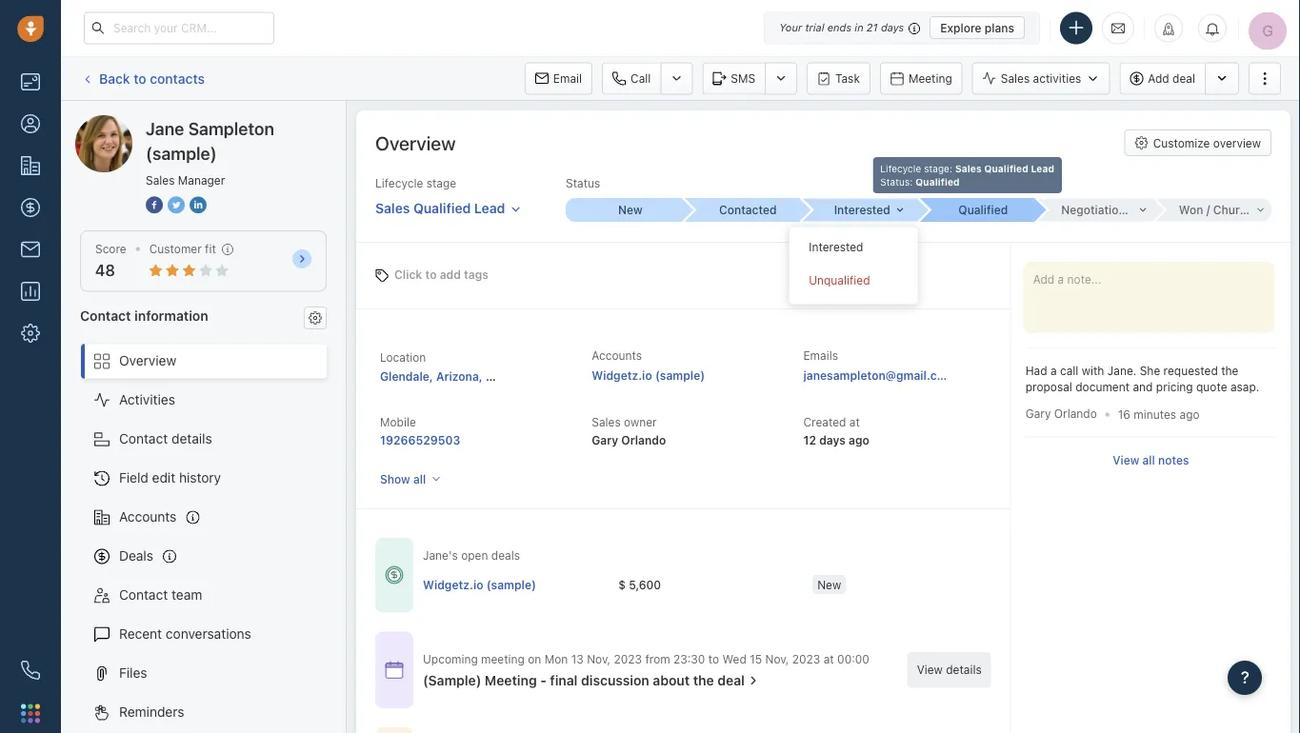 Task type: describe. For each thing, give the bounding box(es) containing it.
widgetz.io (sample)
[[423, 578, 536, 591]]

document
[[1076, 381, 1130, 394]]

open
[[461, 549, 488, 563]]

unqualified
[[809, 274, 870, 287]]

jane sampleton (sample) up the manager
[[146, 118, 274, 163]]

sms
[[731, 72, 756, 85]]

and
[[1133, 381, 1153, 394]]

container_wx8msf4aqz5i3rn1 image down 15
[[747, 674, 760, 688]]

sales for sales manager
[[146, 173, 175, 187]]

2 nov, from the left
[[766, 652, 789, 666]]

ends
[[828, 21, 852, 34]]

(sample) inside accounts widgetz.io (sample)
[[655, 369, 705, 382]]

your trial ends in 21 days
[[779, 21, 904, 34]]

twitter circled image
[[168, 194, 185, 215]]

wed
[[723, 652, 747, 666]]

upcoming
[[423, 652, 478, 666]]

lifecycle for lifecycle stage
[[375, 177, 423, 190]]

15
[[750, 652, 762, 666]]

jane inside jane sampleton (sample)
[[146, 118, 184, 139]]

contact details
[[119, 431, 212, 447]]

call button
[[602, 62, 661, 95]]

back
[[99, 70, 130, 86]]

(sample) down deals
[[487, 578, 536, 591]]

qualified down stage:
[[926, 176, 970, 187]]

task button
[[807, 62, 871, 95]]

score 48
[[95, 242, 126, 280]]

created at 12 days ago
[[804, 416, 870, 447]]

phone element
[[11, 652, 50, 690]]

arizona,
[[436, 370, 483, 383]]

your
[[779, 21, 802, 34]]

location
[[380, 351, 426, 364]]

email
[[553, 72, 582, 85]]

contacted
[[719, 204, 777, 217]]

deals
[[119, 548, 153, 564]]

jane sampleton (sample) down contacts
[[113, 115, 270, 131]]

owner
[[624, 416, 657, 429]]

interested button
[[801, 199, 919, 222]]

activities
[[119, 392, 175, 408]]

created
[[804, 416, 846, 429]]

stage:
[[934, 163, 963, 174]]

show all
[[380, 473, 426, 486]]

1 vertical spatial at
[[824, 652, 834, 666]]

won / churned link
[[1154, 199, 1272, 222]]

new link
[[566, 198, 684, 222]]

details for contact details
[[172, 431, 212, 447]]

mon
[[545, 652, 568, 666]]

contact for contact details
[[119, 431, 168, 447]]

emails janesampleton@gmail.com
[[804, 349, 954, 382]]

meeting inside button
[[909, 72, 953, 85]]

view details link
[[908, 653, 992, 688]]

email button
[[525, 62, 593, 95]]

about
[[653, 673, 690, 689]]

contact for contact team
[[119, 587, 168, 603]]

all for view
[[1143, 453, 1155, 467]]

container_wx8msf4aqz5i3rn1 image for widgetz.io (sample)
[[385, 566, 404, 585]]

jane's
[[423, 549, 458, 563]]

qualified up qualified link
[[995, 163, 1039, 174]]

the inside had a call with jane. she requested the proposal document and pricing quote asap.
[[1222, 364, 1239, 378]]

0 horizontal spatial meeting
[[485, 673, 537, 689]]

information
[[134, 308, 208, 323]]

mobile 19266529503
[[380, 416, 460, 447]]

0 vertical spatial gary
[[1026, 407, 1051, 420]]

history
[[179, 470, 221, 486]]

interested inside interested dropdown button
[[834, 204, 891, 217]]

row containing widgetz.io (sample)
[[423, 565, 1202, 603]]

sms button
[[702, 62, 765, 95]]

won / churned
[[1179, 204, 1261, 217]]

/ for negotiation
[[1129, 204, 1133, 217]]

email image
[[1112, 20, 1125, 36]]

edit
[[152, 470, 175, 486]]

5,600
[[629, 578, 661, 591]]

show
[[380, 473, 410, 486]]

view details
[[917, 664, 982, 677]]

linkedin circled image
[[190, 194, 207, 215]]

customize overview
[[1153, 136, 1261, 150]]

contacted link
[[684, 198, 801, 222]]

view for view all notes
[[1113, 453, 1140, 467]]

discussion
[[581, 673, 650, 689]]

facebook circled image
[[146, 194, 163, 215]]

won / churned button
[[1154, 199, 1272, 222]]

to for click
[[425, 268, 437, 282]]

1 vertical spatial the
[[693, 673, 714, 689]]

accounts for accounts
[[119, 509, 177, 525]]

1 vertical spatial new
[[818, 578, 842, 591]]

0 horizontal spatial overview
[[119, 353, 176, 369]]

1 nov, from the left
[[587, 652, 611, 666]]

click
[[394, 268, 422, 282]]

sampleton up the manager
[[188, 118, 274, 139]]

had
[[1026, 364, 1048, 378]]

she
[[1140, 364, 1161, 378]]

$ 5,600
[[619, 578, 661, 591]]

ago inside 'created at 12 days ago'
[[849, 434, 870, 447]]

back to contacts
[[99, 70, 205, 86]]

call
[[631, 72, 651, 85]]

with
[[1082, 364, 1105, 378]]

deal inside button
[[1173, 72, 1196, 85]]

contact for contact information
[[80, 308, 131, 323]]

sales inside lifecycle stage: sales qualified lead status: qualified
[[966, 163, 992, 174]]

meeting
[[481, 652, 525, 666]]

2 2023 from the left
[[792, 652, 821, 666]]

call link
[[602, 62, 661, 95]]

click to add tags
[[394, 268, 489, 282]]

new inside new link
[[618, 204, 643, 217]]

location glendale, arizona, usa
[[380, 351, 510, 383]]

from
[[645, 652, 670, 666]]

qualified down lifecycle stage: sales qualified lead status: qualified
[[959, 204, 1008, 217]]

janesampleton@gmail.com
[[804, 369, 954, 382]]

0 vertical spatial days
[[881, 21, 904, 34]]

-
[[540, 673, 547, 689]]

1 vertical spatial interested
[[809, 240, 864, 254]]

view for view details
[[917, 664, 943, 677]]

customize
[[1153, 136, 1210, 150]]

add
[[440, 268, 461, 282]]

churned
[[1214, 204, 1261, 217]]

gary inside sales owner gary orlando
[[592, 434, 618, 447]]

negotiation / lost
[[1062, 204, 1159, 217]]

plans
[[985, 21, 1015, 34]]

(sample) up the manager
[[216, 115, 270, 131]]

sales inside sales owner gary orlando
[[592, 416, 621, 429]]

sales for sales qualified lead
[[375, 200, 410, 216]]

19266529503 link
[[380, 434, 460, 447]]

at inside 'created at 12 days ago'
[[850, 416, 860, 429]]

lifecycle stage
[[375, 177, 456, 190]]

tooltip containing lifecycle stage:
[[883, 153, 1072, 194]]



Task type: vqa. For each thing, say whether or not it's contained in the screenshot.
history
yes



Task type: locate. For each thing, give the bounding box(es) containing it.
0 vertical spatial the
[[1222, 364, 1239, 378]]

/ for won
[[1207, 204, 1210, 217]]

0 horizontal spatial widgetz.io
[[423, 578, 483, 591]]

accounts up owner at the bottom
[[592, 349, 642, 363]]

1 vertical spatial orlando
[[622, 434, 666, 447]]

1 vertical spatial view
[[917, 664, 943, 677]]

0 horizontal spatial ago
[[849, 434, 870, 447]]

0 horizontal spatial new
[[618, 204, 643, 217]]

freshworks switcher image
[[21, 704, 40, 723]]

Search your CRM... text field
[[84, 12, 274, 44]]

all for show
[[413, 473, 426, 486]]

0 horizontal spatial to
[[134, 70, 146, 86]]

0 horizontal spatial /
[[1129, 204, 1133, 217]]

2 / from the left
[[1207, 204, 1210, 217]]

0 vertical spatial accounts
[[592, 349, 642, 363]]

container_wx8msf4aqz5i3rn1 image left upcoming
[[385, 661, 404, 680]]

a
[[1051, 364, 1057, 378]]

0 vertical spatial meeting
[[909, 72, 953, 85]]

0 horizontal spatial nov,
[[587, 652, 611, 666]]

1 vertical spatial gary
[[592, 434, 618, 447]]

field edit history
[[119, 470, 221, 486]]

contact information
[[80, 308, 208, 323]]

/ inside button
[[1129, 204, 1133, 217]]

widgetz.io (sample) link down open at the left
[[423, 576, 536, 593]]

lifecycle up status:
[[891, 163, 932, 174]]

new
[[618, 204, 643, 217], [818, 578, 842, 591]]

overview up activities
[[119, 353, 176, 369]]

deal down wed
[[718, 673, 745, 689]]

0 horizontal spatial 2023
[[614, 652, 642, 666]]

negotiation
[[1062, 204, 1126, 217]]

recent conversations
[[119, 626, 251, 642]]

2023 up discussion
[[614, 652, 642, 666]]

lost
[[1136, 204, 1159, 217]]

ago
[[1180, 408, 1200, 421], [849, 434, 870, 447]]

sales right stage:
[[966, 163, 992, 174]]

1 horizontal spatial overview
[[375, 131, 456, 154]]

interested down status:
[[834, 204, 891, 217]]

tags
[[464, 268, 489, 282]]

call
[[1060, 364, 1079, 378]]

0 vertical spatial interested
[[834, 204, 891, 217]]

1 horizontal spatial ago
[[1180, 408, 1200, 421]]

accounts inside accounts widgetz.io (sample)
[[592, 349, 642, 363]]

2 horizontal spatial to
[[709, 652, 719, 666]]

0 vertical spatial widgetz.io (sample) link
[[592, 369, 705, 382]]

sales up facebook circled image
[[146, 173, 175, 187]]

lead inside lifecycle stage: sales qualified lead status: qualified
[[1041, 163, 1065, 174]]

jane
[[113, 115, 143, 131], [146, 118, 184, 139]]

minutes
[[1134, 408, 1177, 421]]

0 vertical spatial deal
[[1173, 72, 1196, 85]]

0 horizontal spatial jane
[[113, 115, 143, 131]]

orlando
[[1054, 407, 1097, 420], [622, 434, 666, 447]]

sampleton down contacts
[[146, 115, 212, 131]]

accounts up deals
[[119, 509, 177, 525]]

2023
[[614, 652, 642, 666], [792, 652, 821, 666]]

0 vertical spatial new
[[618, 204, 643, 217]]

(sample) up sales manager
[[146, 143, 217, 163]]

0 horizontal spatial details
[[172, 431, 212, 447]]

accounts for accounts widgetz.io (sample)
[[592, 349, 642, 363]]

container_wx8msf4aqz5i3rn1 image for view details
[[385, 661, 404, 680]]

0 horizontal spatial gary
[[592, 434, 618, 447]]

1 vertical spatial deal
[[718, 673, 745, 689]]

0 horizontal spatial widgetz.io (sample) link
[[423, 576, 536, 593]]

1 horizontal spatial all
[[1143, 453, 1155, 467]]

the up asap.
[[1222, 364, 1239, 378]]

deal right add
[[1173, 72, 1196, 85]]

0 vertical spatial contact
[[80, 308, 131, 323]]

widgetz.io inside accounts widgetz.io (sample)
[[592, 369, 652, 382]]

to left add
[[425, 268, 437, 282]]

upcoming meeting on mon 13 nov, 2023 from 23:30 to wed 15 nov, 2023 at 00:00
[[423, 652, 870, 666]]

qualified down 'stage'
[[413, 200, 471, 216]]

interested link
[[801, 199, 919, 222]]

1 horizontal spatial to
[[425, 268, 437, 282]]

to left wed
[[709, 652, 719, 666]]

sales for sales activities
[[1001, 72, 1030, 85]]

asap.
[[1231, 381, 1260, 394]]

0 vertical spatial ago
[[1180, 408, 1200, 421]]

mng settings image
[[309, 311, 322, 325]]

(sample) up owner at the bottom
[[655, 369, 705, 382]]

trial
[[805, 21, 825, 34]]

had a call with jane. she requested the proposal document and pricing quote asap.
[[1026, 364, 1260, 394]]

qualified link
[[919, 198, 1037, 222]]

widgetz.io (sample) link
[[592, 369, 705, 382], [423, 576, 536, 593]]

/ inside button
[[1207, 204, 1210, 217]]

widgetz.io (sample) link up owner at the bottom
[[592, 369, 705, 382]]

1 horizontal spatial orlando
[[1054, 407, 1097, 420]]

usa
[[486, 370, 510, 383]]

glendale,
[[380, 370, 433, 383]]

lifecycle
[[891, 163, 932, 174], [375, 177, 423, 190]]

1 2023 from the left
[[614, 652, 642, 666]]

1 horizontal spatial widgetz.io
[[592, 369, 652, 382]]

1 vertical spatial lifecycle
[[375, 177, 423, 190]]

0 horizontal spatial deal
[[718, 673, 745, 689]]

1 horizontal spatial jane
[[146, 118, 184, 139]]

48
[[95, 262, 115, 280]]

$
[[619, 578, 626, 591]]

days down "created"
[[819, 434, 846, 447]]

contact up "recent"
[[119, 587, 168, 603]]

all right show
[[413, 473, 426, 486]]

(sample) meeting - final discussion about the deal
[[423, 673, 745, 689]]

days inside 'created at 12 days ago'
[[819, 434, 846, 447]]

lifecycle left 'stage'
[[375, 177, 423, 190]]

gary down proposal
[[1026, 407, 1051, 420]]

lifecycle inside lifecycle stage: sales qualified lead status: qualified
[[891, 163, 932, 174]]

at left 00:00 at the bottom
[[824, 652, 834, 666]]

1 horizontal spatial gary
[[1026, 407, 1051, 420]]

1 horizontal spatial details
[[946, 664, 982, 677]]

to for back
[[134, 70, 146, 86]]

won
[[1179, 204, 1204, 217]]

/ left 'lost'
[[1129, 204, 1133, 217]]

2023 left 00:00 at the bottom
[[792, 652, 821, 666]]

ago right the "12"
[[849, 434, 870, 447]]

on
[[528, 652, 541, 666]]

field
[[119, 470, 148, 486]]

gary down accounts widgetz.io (sample)
[[592, 434, 618, 447]]

0 horizontal spatial orlando
[[622, 434, 666, 447]]

1 horizontal spatial at
[[850, 416, 860, 429]]

to right 'back'
[[134, 70, 146, 86]]

1 horizontal spatial /
[[1207, 204, 1210, 217]]

nov, right '13'
[[587, 652, 611, 666]]

phone image
[[21, 661, 40, 680]]

lifecycle stage: sales qualified lead status: qualified
[[891, 163, 1065, 187]]

the down 23:30
[[693, 673, 714, 689]]

0 vertical spatial view
[[1113, 453, 1140, 467]]

all left notes
[[1143, 453, 1155, 467]]

interested up unqualified on the right
[[809, 240, 864, 254]]

0 vertical spatial widgetz.io
[[592, 369, 652, 382]]

contact down activities
[[119, 431, 168, 447]]

janesampleton@gmail.com link
[[804, 366, 954, 385]]

0 vertical spatial lifecycle
[[891, 163, 932, 174]]

sales inside sales qualified lead link
[[375, 200, 410, 216]]

1 horizontal spatial accounts
[[592, 349, 642, 363]]

contacts
[[150, 70, 205, 86]]

container_wx8msf4aqz5i3rn1 image left widgetz.io (sample)
[[385, 566, 404, 585]]

1 horizontal spatial days
[[881, 21, 904, 34]]

0 horizontal spatial all
[[413, 473, 426, 486]]

status
[[566, 177, 600, 190]]

1 horizontal spatial the
[[1222, 364, 1239, 378]]

1 vertical spatial lead
[[474, 200, 505, 216]]

customer fit
[[149, 242, 216, 256]]

at
[[850, 416, 860, 429], [824, 652, 834, 666]]

orlando down owner at the bottom
[[622, 434, 666, 447]]

13
[[571, 652, 584, 666]]

meeting down meeting
[[485, 673, 537, 689]]

nov, right 15
[[766, 652, 789, 666]]

negotiation / lost button
[[1037, 199, 1159, 222]]

lead up tags
[[474, 200, 505, 216]]

00:00
[[838, 652, 870, 666]]

1 horizontal spatial widgetz.io (sample) link
[[592, 369, 705, 382]]

container_wx8msf4aqz5i3rn1 image
[[385, 566, 404, 585], [385, 661, 404, 680], [747, 674, 760, 688]]

0 vertical spatial orlando
[[1054, 407, 1097, 420]]

conversations
[[166, 626, 251, 642]]

accounts
[[592, 349, 642, 363], [119, 509, 177, 525]]

meeting down explore
[[909, 72, 953, 85]]

task
[[836, 72, 860, 85]]

requested
[[1164, 364, 1218, 378]]

0 horizontal spatial at
[[824, 652, 834, 666]]

16 minutes ago
[[1118, 408, 1200, 421]]

/ right won
[[1207, 204, 1210, 217]]

1 vertical spatial widgetz.io
[[423, 578, 483, 591]]

1 vertical spatial contact
[[119, 431, 168, 447]]

add deal button
[[1120, 62, 1205, 95]]

1 horizontal spatial lifecycle
[[891, 163, 932, 174]]

0 vertical spatial all
[[1143, 453, 1155, 467]]

fit
[[205, 242, 216, 256]]

1 horizontal spatial nov,
[[766, 652, 789, 666]]

0 horizontal spatial days
[[819, 434, 846, 447]]

details for view details
[[946, 664, 982, 677]]

ago down "pricing"
[[1180, 408, 1200, 421]]

1 vertical spatial meeting
[[485, 673, 537, 689]]

0 horizontal spatial lead
[[474, 200, 505, 216]]

gary
[[1026, 407, 1051, 420], [592, 434, 618, 447]]

sales left the activities
[[1001, 72, 1030, 85]]

nov,
[[587, 652, 611, 666], [766, 652, 789, 666]]

sampleton
[[146, 115, 212, 131], [188, 118, 274, 139]]

0 horizontal spatial view
[[917, 664, 943, 677]]

0 horizontal spatial the
[[693, 673, 714, 689]]

0 vertical spatial details
[[172, 431, 212, 447]]

12
[[804, 434, 816, 447]]

orlando down proposal
[[1054, 407, 1097, 420]]

lifecycle for lifecycle stage: sales qualified lead status: qualified
[[891, 163, 932, 174]]

1 vertical spatial ago
[[849, 434, 870, 447]]

1 vertical spatial details
[[946, 664, 982, 677]]

score
[[95, 242, 126, 256]]

notes
[[1159, 453, 1189, 467]]

1 vertical spatial accounts
[[119, 509, 177, 525]]

sales activities
[[1001, 72, 1082, 85]]

2 vertical spatial to
[[709, 652, 719, 666]]

1 vertical spatial days
[[819, 434, 846, 447]]

16
[[1118, 408, 1131, 421]]

pricing
[[1156, 381, 1193, 394]]

interested
[[834, 204, 891, 217], [809, 240, 864, 254]]

sales down lifecycle stage
[[375, 200, 410, 216]]

widgetz.io up owner at the bottom
[[592, 369, 652, 382]]

0 horizontal spatial accounts
[[119, 509, 177, 525]]

1 vertical spatial widgetz.io (sample) link
[[423, 576, 536, 593]]

1 / from the left
[[1129, 204, 1133, 217]]

at right "created"
[[850, 416, 860, 429]]

48 button
[[95, 262, 115, 280]]

tooltip
[[883, 153, 1072, 194]]

1 vertical spatial overview
[[119, 353, 176, 369]]

19266529503
[[380, 434, 460, 447]]

1 horizontal spatial 2023
[[792, 652, 821, 666]]

1 horizontal spatial lead
[[1041, 163, 1065, 174]]

orlando inside sales owner gary orlando
[[622, 434, 666, 447]]

status:
[[891, 176, 923, 187]]

overview
[[1214, 136, 1261, 150]]

back to contacts link
[[80, 64, 206, 94]]

1 horizontal spatial deal
[[1173, 72, 1196, 85]]

1 horizontal spatial new
[[818, 578, 842, 591]]

0 vertical spatial overview
[[375, 131, 456, 154]]

explore
[[941, 21, 982, 34]]

1 vertical spatial all
[[413, 473, 426, 486]]

widgetz.io down jane's
[[423, 578, 483, 591]]

jane sampleton (sample)
[[113, 115, 270, 131], [146, 118, 274, 163]]

2 vertical spatial contact
[[119, 587, 168, 603]]

21
[[867, 21, 878, 34]]

days right the 21
[[881, 21, 904, 34]]

contact down 48
[[80, 308, 131, 323]]

jane down contacts
[[146, 118, 184, 139]]

0 horizontal spatial lifecycle
[[375, 177, 423, 190]]

mobile
[[380, 416, 416, 429]]

view down 16
[[1113, 453, 1140, 467]]

proposal
[[1026, 381, 1073, 394]]

(sample)
[[423, 673, 481, 689]]

1 vertical spatial to
[[425, 268, 437, 282]]

days
[[881, 21, 904, 34], [819, 434, 846, 447]]

overview up lifecycle stage
[[375, 131, 456, 154]]

1 horizontal spatial meeting
[[909, 72, 953, 85]]

sales manager
[[146, 173, 225, 187]]

jane down 'back'
[[113, 115, 143, 131]]

lead up negotiation
[[1041, 163, 1065, 174]]

all
[[1143, 453, 1155, 467], [413, 473, 426, 486]]

0 vertical spatial at
[[850, 416, 860, 429]]

row
[[423, 565, 1202, 603]]

1 horizontal spatial view
[[1113, 453, 1140, 467]]

sales left owner at the bottom
[[592, 416, 621, 429]]

view right 00:00 at the bottom
[[917, 664, 943, 677]]

explore plans
[[941, 21, 1015, 34]]

0 vertical spatial lead
[[1041, 163, 1065, 174]]

0 vertical spatial to
[[134, 70, 146, 86]]



